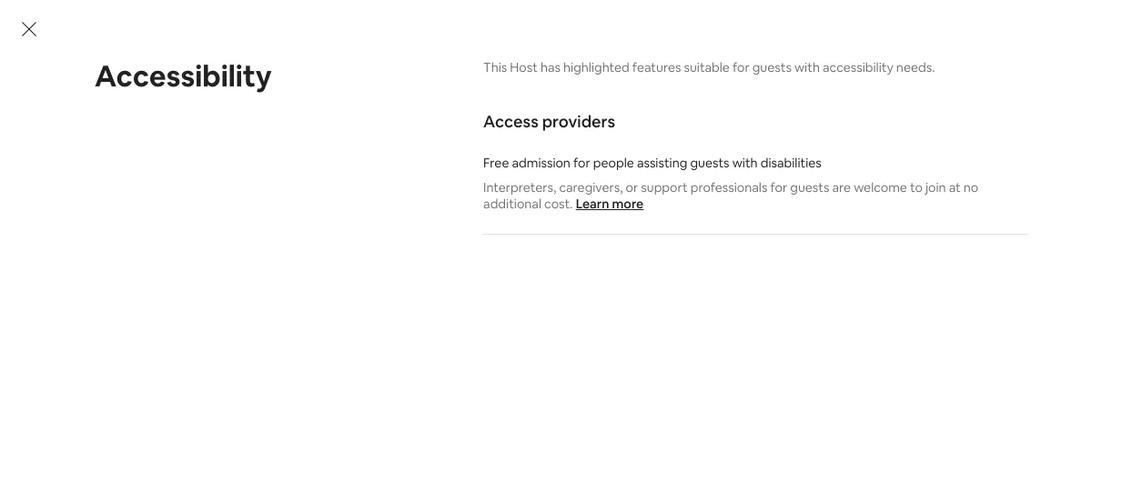 Task type: vqa. For each thing, say whether or not it's contained in the screenshot.
Total in 'Carnelian Bay, California Near Northstar California Resort Ski Resort 5 Nights · Nov 26 – Dec 1 $2,254 Total Before Taxes'
no



Task type: locate. For each thing, give the bounding box(es) containing it.
from $37 show all prices
[[747, 135, 834, 178]]

guests up professionals
[[690, 155, 730, 171]]

1 vertical spatial with
[[732, 155, 758, 171]]

cost.
[[544, 196, 573, 212]]

2 horizontal spatial for
[[771, 179, 788, 196]]

this host has highlighted features suitable for guests with accessibility needs.
[[483, 59, 935, 76]]

with
[[795, 59, 820, 76], [732, 155, 758, 171]]

guests
[[753, 59, 792, 76], [690, 155, 730, 171], [790, 179, 830, 196]]

disabilities
[[761, 155, 822, 171]]

interpreters, caregivers, or support professionals for guests are welcome to join at no additional cost.
[[483, 179, 979, 212]]

features
[[633, 59, 681, 76]]

free
[[483, 155, 509, 171]]

1 vertical spatial for
[[573, 155, 591, 171]]

for
[[733, 59, 750, 76], [573, 155, 591, 171], [771, 179, 788, 196]]

host
[[510, 59, 538, 76]]

1 horizontal spatial for
[[733, 59, 750, 76]]

join
[[926, 179, 946, 196]]

caregivers,
[[559, 179, 623, 196]]

with up professionals
[[732, 155, 758, 171]]

0 vertical spatial guests
[[753, 59, 792, 76]]

for down all
[[771, 179, 788, 196]]

additional
[[483, 196, 542, 212]]

with left accessibility
[[795, 59, 820, 76]]

for right the "suitable"
[[733, 59, 750, 76]]

for up caregivers,
[[573, 155, 591, 171]]

2 vertical spatial for
[[771, 179, 788, 196]]

0 vertical spatial with
[[795, 59, 820, 76]]

show all prices button
[[747, 162, 832, 178]]

admission
[[512, 155, 571, 171]]

guests down the "prices"
[[790, 179, 830, 196]]

for inside interpreters, caregivers, or support professionals for guests are welcome to join at no additional cost.
[[771, 179, 788, 196]]

2 vertical spatial guests
[[790, 179, 830, 196]]

assisting
[[637, 155, 688, 171]]

accessibility
[[95, 57, 272, 96], [73, 87, 192, 113]]

learn more link
[[576, 196, 644, 212]]

0 horizontal spatial with
[[732, 155, 758, 171]]

support
[[641, 179, 688, 196]]

at
[[949, 179, 961, 196]]

all
[[782, 162, 794, 178]]

1 horizontal spatial with
[[795, 59, 820, 76]]

0 horizontal spatial for
[[573, 155, 591, 171]]

guests right the "suitable"
[[753, 59, 792, 76]]

this
[[483, 59, 507, 76]]



Task type: describe. For each thing, give the bounding box(es) containing it.
people
[[593, 155, 634, 171]]

welcome
[[854, 179, 907, 196]]

are
[[833, 179, 851, 196]]

guests inside interpreters, caregivers, or support professionals for guests are welcome to join at no additional cost.
[[790, 179, 830, 196]]

has
[[541, 59, 561, 76]]

highlighted
[[564, 59, 630, 76]]

interpreters,
[[483, 179, 557, 196]]

no
[[964, 179, 979, 196]]

free admission for people assisting guests with disabilities
[[483, 155, 822, 171]]

learn more
[[576, 196, 644, 212]]

show
[[747, 162, 779, 178]]

providers
[[542, 111, 615, 132]]

learn
[[576, 196, 609, 212]]

$37
[[800, 135, 834, 161]]

professionals
[[691, 179, 768, 196]]

to
[[910, 179, 923, 196]]

needs.
[[897, 59, 935, 76]]

access
[[483, 111, 539, 132]]

more
[[612, 196, 644, 212]]

from
[[747, 135, 795, 161]]

access providers
[[483, 111, 615, 132]]

or
[[626, 179, 638, 196]]

prices
[[797, 162, 832, 178]]

0 vertical spatial for
[[733, 59, 750, 76]]

suitable
[[684, 59, 730, 76]]

accessibility
[[823, 59, 894, 76]]

1 vertical spatial guests
[[690, 155, 730, 171]]



